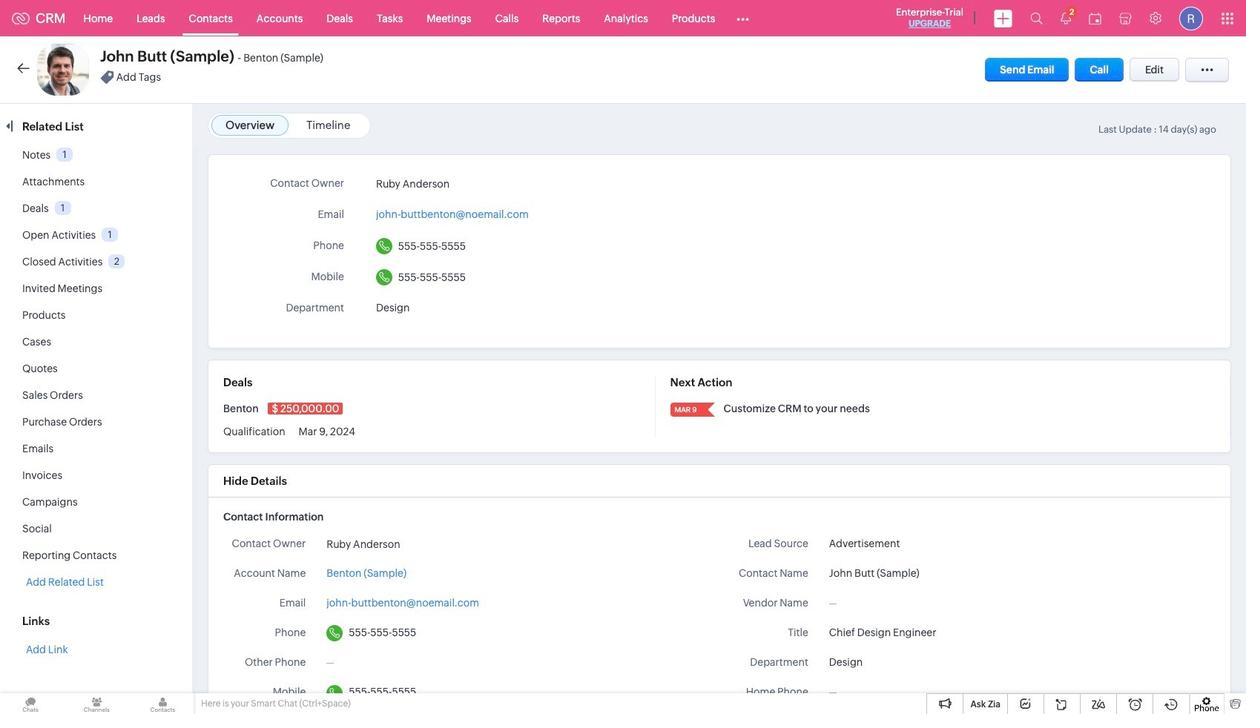 Task type: describe. For each thing, give the bounding box(es) containing it.
calendar image
[[1089, 12, 1102, 24]]

create menu image
[[994, 9, 1013, 27]]

signals element
[[1052, 0, 1080, 36]]

logo image
[[12, 12, 30, 24]]

Other Modules field
[[727, 6, 759, 30]]



Task type: locate. For each thing, give the bounding box(es) containing it.
create menu element
[[985, 0, 1021, 36]]

contacts image
[[132, 694, 193, 714]]

profile element
[[1171, 0, 1212, 36]]

chats image
[[0, 694, 61, 714]]

search element
[[1021, 0, 1052, 36]]

search image
[[1030, 12, 1043, 24]]

channels image
[[66, 694, 127, 714]]

profile image
[[1179, 6, 1203, 30]]



Task type: vqa. For each thing, say whether or not it's contained in the screenshot.
CHANNELS IMAGE
yes



